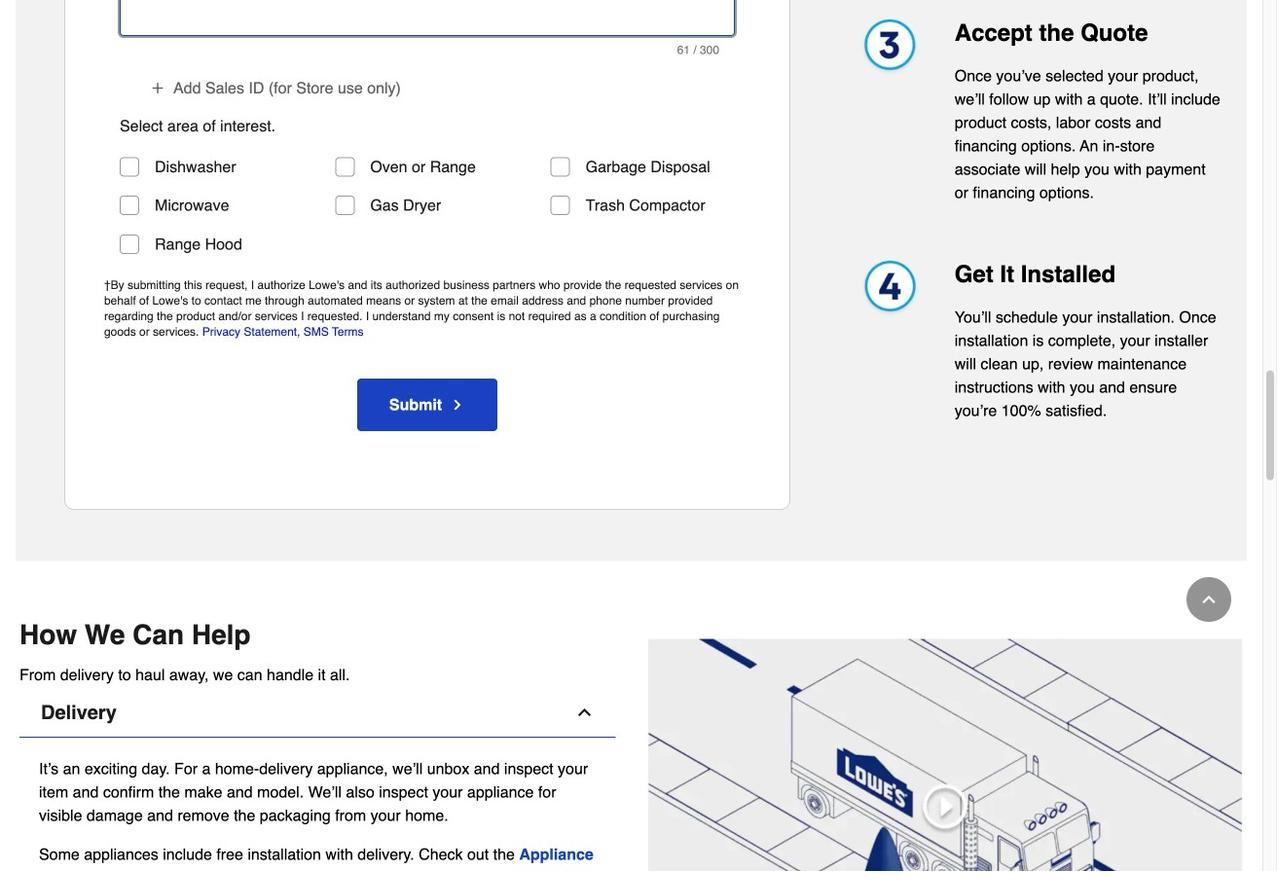 Task type: vqa. For each thing, say whether or not it's contained in the screenshot.
Shop Safes by Price
no



Task type: locate. For each thing, give the bounding box(es) containing it.
1 vertical spatial an icon of a number three. image
[[855, 259, 924, 320]]

2 an icon of a number three. image from the top
[[855, 259, 924, 320]]

1 vertical spatial chevron up image
[[575, 703, 595, 722]]

chevron right image
[[450, 397, 466, 413]]

0 horizontal spatial chevron up image
[[575, 703, 595, 722]]

chevron up image
[[1200, 590, 1219, 610], [575, 703, 595, 722]]

scroll to top element
[[1187, 578, 1232, 622]]

an icon of a number three. image
[[855, 17, 924, 78], [855, 259, 924, 320]]

1 horizontal spatial chevron up image
[[1200, 590, 1219, 610]]

0 vertical spatial an icon of a number three. image
[[855, 17, 924, 78]]

0 vertical spatial chevron up image
[[1200, 590, 1219, 610]]



Task type: describe. For each thing, give the bounding box(es) containing it.
chevron up image inside the scroll to top element
[[1200, 590, 1219, 610]]

plus image
[[150, 80, 166, 96]]

1 an icon of a number three. image from the top
[[855, 17, 924, 78]]

a video describing appliance delivery and steps you can take to help ensure a seamless delivery. image
[[647, 639, 1244, 872]]



